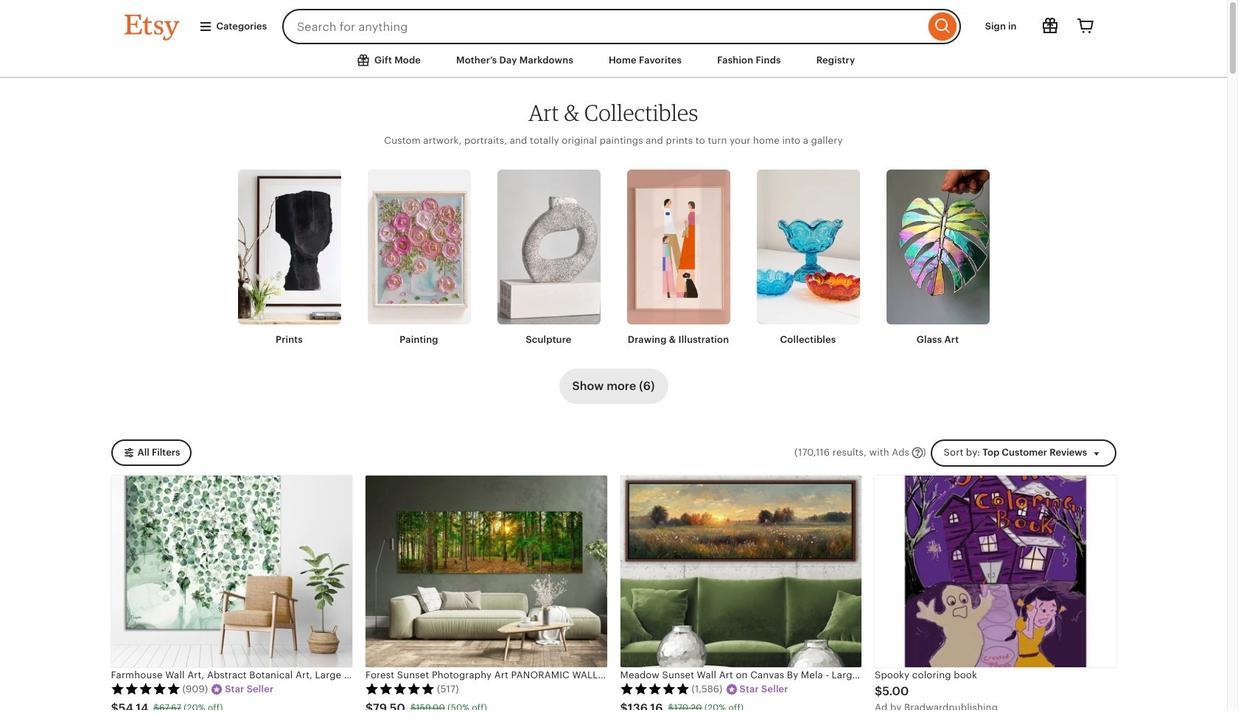 Task type: locate. For each thing, give the bounding box(es) containing it.
5 out of 5 stars image for forest sunset photography art panoramic wall art for accent wall nature greenery botanical landscape scenery birthday gift
[[366, 683, 435, 695]]

5 out of 5 stars image for meadow sunset wall art on canvas by mela - large gallery wrapped canvas art prints with or without floating frames. image
[[620, 683, 690, 695]]

3 5 out of 5 stars image from the left
[[620, 683, 690, 695]]

farmhouse wall art, abstract botanical art, large wall art, sage green art, botanical painting, living room wall art oversized, green art image
[[111, 475, 352, 667]]

0 horizontal spatial 5 out of 5 stars image
[[111, 683, 180, 695]]

2 5 out of 5 stars image from the left
[[366, 683, 435, 695]]

1 horizontal spatial 5 out of 5 stars image
[[366, 683, 435, 695]]

2 horizontal spatial 5 out of 5 stars image
[[620, 683, 690, 695]]

5 out of 5 stars image
[[111, 683, 180, 695], [366, 683, 435, 695], [620, 683, 690, 695]]

None search field
[[282, 9, 961, 44]]

1 5 out of 5 stars image from the left
[[111, 683, 180, 695]]

menu bar
[[0, 0, 1228, 78], [98, 44, 1130, 78]]

banner
[[98, 0, 1130, 44]]



Task type: describe. For each thing, give the bounding box(es) containing it.
Search for anything text field
[[282, 9, 925, 44]]

meadow sunset wall art on canvas by mela - large gallery wrapped canvas art prints with or without floating frames. image
[[620, 475, 862, 667]]

5 out of 5 stars image for farmhouse wall art, abstract botanical art, large wall art, sage green art, botanical painting, living room wall art oversized, green art image at bottom left
[[111, 683, 180, 695]]

spooky coloring book image
[[875, 475, 1117, 667]]

forest sunset photography art panoramic wall art for accent wall nature greenery botanical landscape scenery birthday gift image
[[366, 475, 607, 667]]



Task type: vqa. For each thing, say whether or not it's contained in the screenshot.
5 out of 5 stars image associated with the Farmhouse Wall Art, Abstract Botanical Art, Large Wall Art, Sage Green Art, Botanical Painting, Living Room Wall Art Oversized, Green Art image
yes



